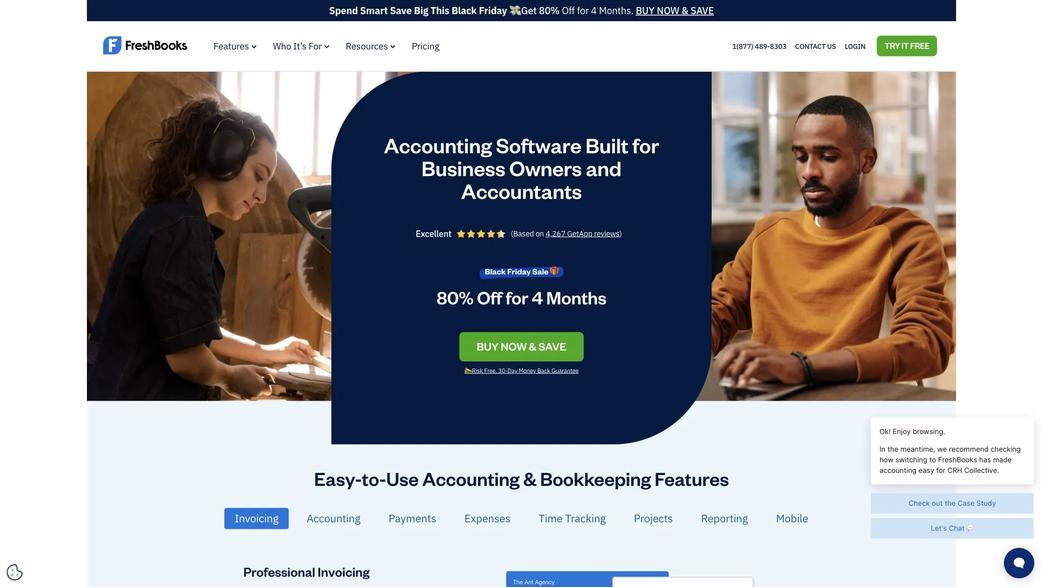 Task type: describe. For each thing, give the bounding box(es) containing it.
payments
[[389, 511, 436, 525]]

professional invoicing
[[244, 563, 370, 580]]

get
[[521, 4, 537, 17]]

software
[[496, 131, 582, 158]]

for inside accounting software built for business owners and accountants
[[633, 131, 659, 158]]

1 horizontal spatial buy now & save link
[[636, 4, 714, 17]]

save
[[390, 4, 412, 17]]

spend smart save big this black friday 💸 get 80% off for 4 months. buy now & save
[[329, 4, 714, 17]]

cookie consent banner dialog
[[8, 453, 171, 579]]

80% off for 4 months
[[437, 286, 607, 309]]

1 vertical spatial &
[[529, 339, 537, 353]]

0 vertical spatial invoicing
[[235, 511, 279, 525]]

1 vertical spatial save
[[539, 339, 567, 353]]

1(877) 489-8303 link
[[733, 41, 787, 51]]

expenses
[[465, 511, 511, 525]]

friday
[[479, 4, 507, 17]]

spend
[[329, 4, 358, 17]]

reporting link
[[691, 508, 759, 529]]

it
[[902, 40, 909, 51]]

1 vertical spatial 4
[[532, 286, 543, 309]]

projects
[[634, 511, 673, 525]]

back
[[538, 366, 550, 374]]

who
[[273, 40, 291, 52]]

1 horizontal spatial off
[[562, 4, 575, 17]]

and
[[586, 154, 622, 181]]

accounting software built for business owners and accountants
[[384, 131, 659, 204]]

)
[[620, 228, 622, 238]]

excellent
[[416, 228, 452, 239]]

0 horizontal spatial now
[[501, 339, 527, 353]]

months
[[547, 286, 607, 309]]

8303
[[770, 41, 787, 51]]

reviews
[[594, 228, 620, 238]]

time tracking link
[[529, 508, 616, 529]]

1 horizontal spatial save
[[691, 4, 714, 17]]

this
[[431, 4, 450, 17]]

2 vertical spatial &
[[524, 466, 537, 490]]

accounting link
[[296, 508, 371, 529]]

accounting for accounting link
[[307, 511, 361, 525]]

📣 risk free. 30-day money back guarantee link
[[460, 366, 583, 383]]

try it free
[[885, 40, 930, 51]]

contact us
[[796, 41, 836, 51]]

resources
[[346, 40, 388, 52]]

free
[[911, 40, 930, 51]]

try it free link
[[877, 36, 938, 56]]

0 vertical spatial buy
[[636, 4, 655, 17]]

2 vertical spatial for
[[506, 286, 529, 309]]

on
[[536, 228, 544, 238]]

489-
[[755, 41, 770, 51]]

big
[[414, 4, 429, 17]]

free.
[[484, 366, 497, 374]]

money
[[519, 366, 536, 374]]

expenses link
[[454, 508, 521, 529]]

0 vertical spatial 4
[[591, 4, 597, 17]]

business
[[422, 154, 506, 181]]

contact
[[796, 41, 826, 51]]

1(877)
[[733, 41, 754, 51]]

contact us link
[[796, 39, 836, 53]]

us
[[828, 41, 836, 51]]

payments link
[[378, 508, 447, 529]]

4,267
[[546, 228, 566, 238]]

risk
[[472, 366, 483, 374]]

black
[[452, 4, 477, 17]]

day
[[508, 366, 518, 374]]



Task type: vqa. For each thing, say whether or not it's contained in the screenshot.
Us
yes



Task type: locate. For each thing, give the bounding box(es) containing it.
1 vertical spatial invoicing
[[318, 563, 370, 580]]

buy right months.
[[636, 4, 655, 17]]

try
[[885, 40, 901, 51]]

4 left months.
[[591, 4, 597, 17]]

0 vertical spatial save
[[691, 4, 714, 17]]

mobile
[[776, 511, 809, 525]]

0 horizontal spatial invoicing
[[235, 511, 279, 525]]

1 vertical spatial buy now & save link
[[460, 332, 584, 361]]

for down campaign label image at top
[[506, 286, 529, 309]]

for
[[309, 40, 322, 52]]

off
[[562, 4, 575, 17], [477, 286, 502, 309]]

1(877) 489-8303
[[733, 41, 787, 51]]

(based on 4,267 getapp reviews )
[[511, 228, 622, 238]]

buy
[[636, 4, 655, 17], [477, 339, 499, 353]]

off down campaign label image at top
[[477, 286, 502, 309]]

easy-
[[314, 466, 362, 490]]

1 horizontal spatial invoicing
[[318, 563, 370, 580]]

login link
[[845, 39, 866, 53]]

1 horizontal spatial 4
[[591, 4, 597, 17]]

smart
[[360, 4, 388, 17]]

professional
[[244, 563, 315, 580]]

0 vertical spatial accounting
[[384, 131, 492, 158]]

1 vertical spatial for
[[633, 131, 659, 158]]

4 down campaign label image at top
[[532, 286, 543, 309]]

resources link
[[346, 40, 396, 52]]

time
[[539, 511, 563, 525]]

buy now & save
[[477, 339, 567, 353]]

0 horizontal spatial buy
[[477, 339, 499, 353]]

30-
[[499, 366, 508, 374]]

pricing
[[412, 40, 440, 52]]

guarantee
[[552, 366, 579, 374]]

1 vertical spatial off
[[477, 286, 502, 309]]

getapp
[[567, 228, 593, 238]]

0 vertical spatial 80%
[[539, 4, 560, 17]]

80%
[[539, 4, 560, 17], [437, 286, 474, 309]]

invoicing
[[235, 511, 279, 525], [318, 563, 370, 580]]

easy-to-use accounting & bookkeeping features
[[314, 466, 729, 490]]

0 horizontal spatial off
[[477, 286, 502, 309]]

now
[[657, 4, 680, 17], [501, 339, 527, 353]]

0 vertical spatial off
[[562, 4, 575, 17]]

0 horizontal spatial buy now & save link
[[460, 332, 584, 361]]

0 vertical spatial now
[[657, 4, 680, 17]]

to-
[[362, 466, 386, 490]]

now up 'day'
[[501, 339, 527, 353]]

months.
[[599, 4, 634, 17]]

1 horizontal spatial now
[[657, 4, 680, 17]]

accounting for accounting software built for business owners and accountants
[[384, 131, 492, 158]]

off right get
[[562, 4, 575, 17]]

now right months.
[[657, 4, 680, 17]]

0 horizontal spatial for
[[506, 286, 529, 309]]

1 vertical spatial accounting
[[422, 466, 520, 490]]

features
[[214, 40, 249, 52], [655, 466, 729, 490]]

1 horizontal spatial features
[[655, 466, 729, 490]]

cookie preferences image
[[7, 564, 23, 581]]

1 vertical spatial buy
[[477, 339, 499, 353]]

projects link
[[624, 508, 684, 529]]

save
[[691, 4, 714, 17], [539, 339, 567, 353]]

built
[[586, 131, 629, 158]]

1 horizontal spatial for
[[577, 4, 589, 17]]

accounting inside accounting software built for business owners and accountants
[[384, 131, 492, 158]]

accounting
[[384, 131, 492, 158], [422, 466, 520, 490], [307, 511, 361, 525]]

invoicing link
[[224, 508, 289, 529]]

bookkeeping
[[540, 466, 651, 490]]

1 vertical spatial now
[[501, 339, 527, 353]]

1 horizontal spatial buy
[[636, 4, 655, 17]]

for
[[577, 4, 589, 17], [633, 131, 659, 158], [506, 286, 529, 309]]

features left who
[[214, 40, 249, 52]]

0 vertical spatial features
[[214, 40, 249, 52]]

time tracking
[[539, 511, 606, 525]]

1 vertical spatial features
[[655, 466, 729, 490]]

use
[[386, 466, 419, 490]]

buy now & save link
[[636, 4, 714, 17], [460, 332, 584, 361]]

mobile link
[[766, 508, 819, 529]]

&
[[682, 4, 689, 17], [529, 339, 537, 353], [524, 466, 537, 490]]

who it's for
[[273, 40, 322, 52]]

owners
[[510, 154, 582, 181]]

(based
[[511, 228, 534, 238]]

0 horizontal spatial features
[[214, 40, 249, 52]]

📣
[[465, 366, 471, 374]]

for left months.
[[577, 4, 589, 17]]

0 horizontal spatial 80%
[[437, 286, 474, 309]]

pricing link
[[412, 40, 440, 52]]

freshbooks logo image
[[103, 35, 188, 56]]

2 horizontal spatial for
[[633, 131, 659, 158]]

features link
[[214, 40, 257, 52]]

0 horizontal spatial save
[[539, 339, 567, 353]]

1 vertical spatial 80%
[[437, 286, 474, 309]]

for right the built
[[633, 131, 659, 158]]

tracking
[[565, 511, 606, 525]]

star rating image
[[457, 230, 506, 238]]

📣 risk free. 30-day money back guarantee
[[465, 366, 579, 374]]

it's
[[293, 40, 307, 52]]

features up reporting at bottom
[[655, 466, 729, 490]]

1 horizontal spatial 80%
[[539, 4, 560, 17]]

reporting
[[701, 511, 748, 525]]

0 horizontal spatial 4
[[532, 286, 543, 309]]

login
[[845, 41, 866, 51]]

0 vertical spatial buy now & save link
[[636, 4, 714, 17]]

accountants
[[461, 177, 582, 204]]

who it's for link
[[273, 40, 330, 52]]

2 vertical spatial accounting
[[307, 511, 361, 525]]

0 vertical spatial &
[[682, 4, 689, 17]]

0 vertical spatial for
[[577, 4, 589, 17]]

4,267 getapp reviews link
[[546, 228, 620, 238]]

accounting inside accounting link
[[307, 511, 361, 525]]

campaign label image
[[480, 263, 564, 280]]

4
[[591, 4, 597, 17], [532, 286, 543, 309]]

💸
[[510, 4, 519, 17]]

buy up free.
[[477, 339, 499, 353]]



